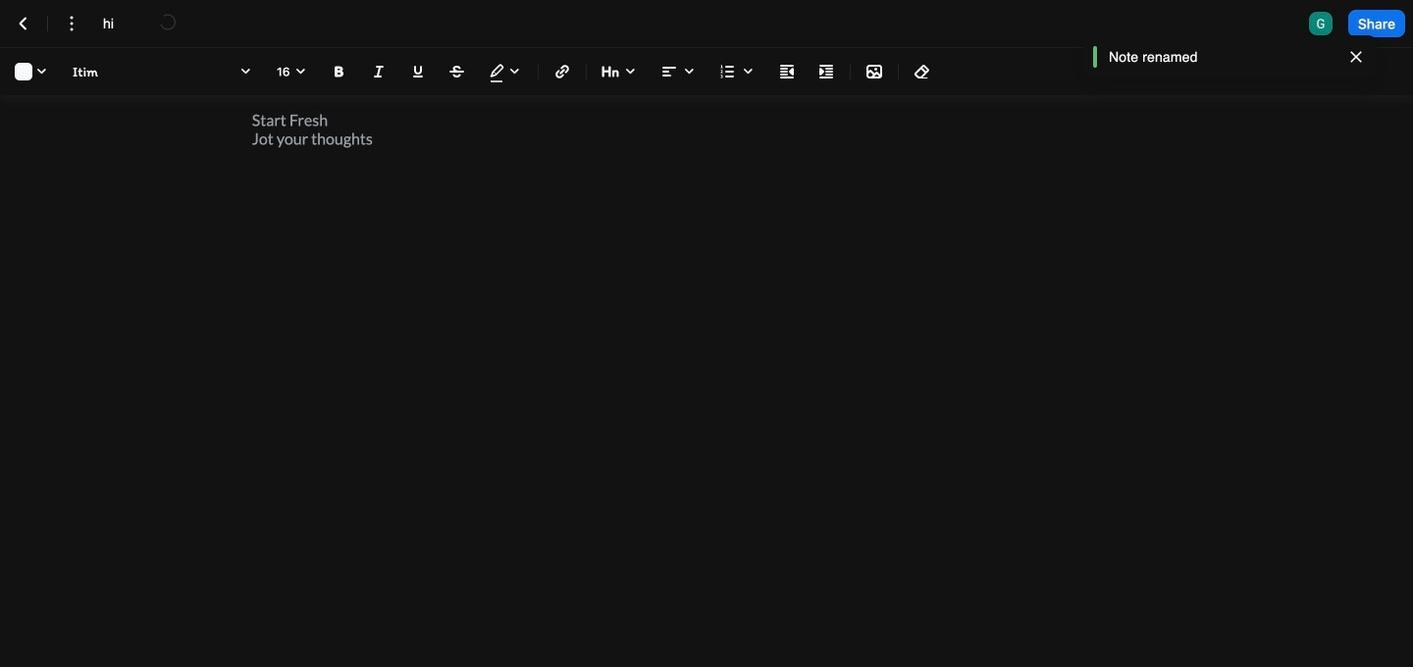 Task type: describe. For each thing, give the bounding box(es) containing it.
increase indent image
[[815, 60, 838, 83]]

strikethrough image
[[446, 60, 469, 83]]

bold image
[[328, 60, 351, 83]]

more image
[[60, 12, 83, 35]]



Task type: vqa. For each thing, say whether or not it's contained in the screenshot.
PROGRESS BAR at left
yes



Task type: locate. For each thing, give the bounding box(es) containing it.
insert image image
[[863, 60, 886, 83]]

underline image
[[406, 60, 430, 83]]

progress bar
[[157, 11, 179, 33]]

alert
[[1084, 35, 1378, 79]]

decrease indent image
[[775, 60, 799, 83]]

generic name image
[[1309, 12, 1333, 35]]

clear style image
[[911, 60, 934, 83]]

None text field
[[103, 14, 136, 33]]

link image
[[551, 60, 574, 83]]

italic image
[[367, 60, 391, 83]]

close image
[[1347, 47, 1366, 67]]

all notes image
[[12, 12, 35, 35]]



